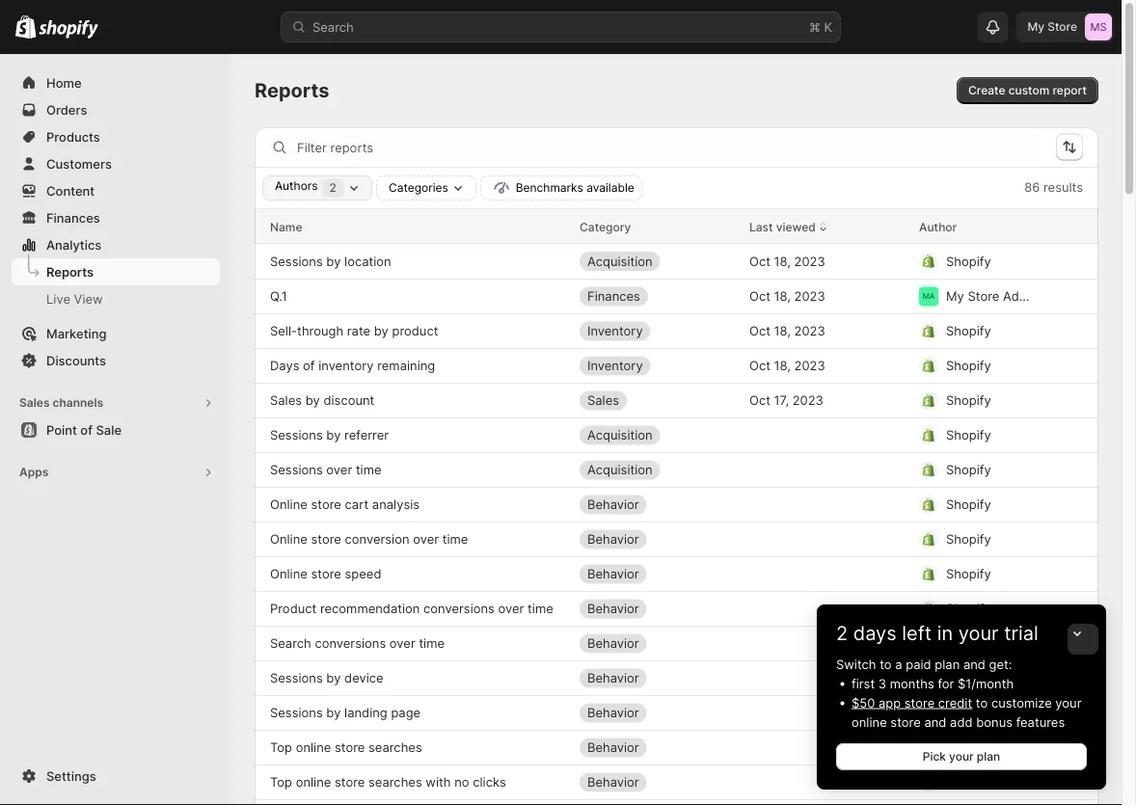 Task type: locate. For each thing, give the bounding box(es) containing it.
store down $50 app store credit
[[891, 715, 921, 730]]

1 vertical spatial online
[[296, 741, 331, 756]]

0 vertical spatial top
[[270, 741, 292, 756]]

days of inventory remaining
[[270, 358, 435, 373]]

by left referrer
[[326, 428, 341, 443]]

by left landing
[[326, 706, 341, 721]]

search inside "link"
[[270, 636, 311, 651]]

2 shopify from the top
[[947, 324, 992, 339]]

18, for location
[[774, 254, 791, 269]]

credit
[[939, 696, 973, 711]]

searches for top online store searches
[[369, 741, 422, 756]]

store up online store speed
[[311, 532, 341, 547]]

store left my store icon
[[1048, 20, 1078, 34]]

1 vertical spatial inventory
[[588, 358, 643, 373]]

0 vertical spatial of
[[303, 358, 315, 373]]

12 shopify cell from the top
[[920, 663, 1037, 694]]

2
[[330, 181, 337, 195], [837, 622, 848, 646]]

conversions right recommendation
[[424, 602, 495, 617]]

online store cart analysis
[[270, 497, 420, 512]]

online up product
[[270, 567, 308, 582]]

1 vertical spatial 2
[[837, 622, 848, 646]]

your inside to customize your online store and add bonus features
[[1056, 696, 1082, 711]]

1 shopify from the top
[[947, 254, 992, 269]]

1 horizontal spatial my
[[1028, 20, 1045, 34]]

my for my store admin
[[947, 289, 965, 304]]

2 18, from the top
[[774, 289, 791, 304]]

online for top online store searches
[[296, 741, 331, 756]]

2 for 2 days left in your trial
[[837, 622, 848, 646]]

store down sessions by landing page "link"
[[335, 741, 365, 756]]

behavior for product recommendation conversions over time
[[588, 602, 639, 617]]

shopify for top online store searches with no clicks
[[947, 775, 992, 790]]

0 horizontal spatial and
[[925, 715, 947, 730]]

inventory for sell-through rate by product
[[588, 324, 643, 339]]

3 sessions from the top
[[270, 463, 323, 478]]

1 vertical spatial your
[[1056, 696, 1082, 711]]

store inside online store cart analysis link
[[311, 497, 341, 512]]

0 horizontal spatial plan
[[935, 657, 960, 672]]

sessions up sessions by landing page
[[270, 671, 323, 686]]

10 row from the top
[[255, 522, 1099, 557]]

3 acquisition cell from the top
[[580, 455, 734, 486]]

my
[[1028, 20, 1045, 34], [947, 289, 965, 304]]

0 vertical spatial my
[[1028, 20, 1045, 34]]

online down the $50
[[852, 715, 887, 730]]

online store conversion over time
[[270, 532, 468, 547]]

time inside "link"
[[419, 636, 445, 651]]

product
[[270, 602, 317, 617]]

18, for inventory
[[774, 358, 791, 373]]

1 horizontal spatial 2
[[837, 622, 848, 646]]

0 vertical spatial inventory
[[588, 324, 643, 339]]

behavior for sessions by landing page
[[588, 706, 639, 721]]

3 shopify from the top
[[947, 358, 992, 373]]

author
[[920, 220, 957, 234]]

sales inside sales cell
[[588, 393, 620, 408]]

plan up for in the right of the page
[[935, 657, 960, 672]]

online down sessions over time link on the bottom left
[[270, 497, 308, 512]]

14 shopify from the top
[[947, 741, 992, 756]]

store left cart
[[311, 497, 341, 512]]

18,
[[774, 254, 791, 269], [774, 289, 791, 304], [774, 324, 791, 339], [774, 358, 791, 373]]

behavior for online store speed
[[588, 567, 639, 582]]

device
[[345, 671, 384, 686]]

online down the top online store searches link
[[296, 775, 331, 790]]

3 online from the top
[[270, 567, 308, 582]]

search for search conversions over time
[[270, 636, 311, 651]]

online
[[852, 715, 887, 730], [296, 741, 331, 756], [296, 775, 331, 790]]

0 vertical spatial acquisition
[[588, 254, 653, 269]]

9 row from the top
[[255, 487, 1099, 522]]

0 vertical spatial 2
[[330, 181, 337, 195]]

4 oct from the top
[[750, 358, 771, 373]]

4 shopify cell from the top
[[920, 385, 1037, 416]]

12 shopify from the top
[[947, 671, 992, 686]]

oct 18, 2023
[[750, 254, 826, 269], [750, 289, 826, 304], [750, 324, 826, 339], [750, 358, 826, 373]]

0 vertical spatial acquisition cell
[[580, 246, 734, 277]]

1 oct 18, 2023 from the top
[[750, 254, 826, 269]]

1 searches from the top
[[369, 741, 422, 756]]

shopify for product recommendation conversions over time
[[947, 602, 992, 617]]

sales cell
[[580, 385, 734, 416]]

1 vertical spatial online
[[270, 532, 308, 547]]

of for inventory
[[303, 358, 315, 373]]

store left speed
[[311, 567, 341, 582]]

8 behavior cell from the top
[[580, 733, 734, 764]]

behavior cell for online store conversion over time
[[580, 524, 734, 555]]

shopify cell
[[920, 246, 1037, 277], [920, 316, 1037, 347], [920, 351, 1037, 382], [920, 385, 1037, 416], [920, 420, 1037, 451], [920, 455, 1037, 486], [920, 490, 1037, 521], [920, 524, 1037, 555], [920, 559, 1037, 590], [920, 594, 1037, 625], [920, 629, 1037, 660], [920, 663, 1037, 694], [920, 698, 1037, 729], [920, 733, 1037, 764], [920, 768, 1037, 798]]

reports link
[[12, 259, 220, 286]]

behavior for search conversions over time
[[588, 636, 639, 651]]

my store admin image
[[920, 287, 939, 306]]

top down sessions by landing page "link"
[[270, 741, 292, 756]]

online down sessions by landing page "link"
[[296, 741, 331, 756]]

acquisition for sessions by referrer
[[588, 428, 653, 443]]

0 vertical spatial your
[[959, 622, 999, 646]]

18 row from the top
[[255, 800, 1099, 806]]

1 vertical spatial my
[[947, 289, 965, 304]]

1 vertical spatial store
[[968, 289, 1000, 304]]

rate
[[347, 324, 371, 339]]

inventory down finances cell
[[588, 324, 643, 339]]

row containing q.1
[[255, 279, 1099, 314]]

days
[[270, 358, 300, 373]]

and up $1/month
[[964, 657, 986, 672]]

row containing sessions over time
[[255, 453, 1099, 487]]

sessions down the sessions by referrer link
[[270, 463, 323, 478]]

1 vertical spatial and
[[925, 715, 947, 730]]

and for store
[[925, 715, 947, 730]]

by for landing
[[326, 706, 341, 721]]

11 row from the top
[[255, 557, 1099, 591]]

oct 18, 2023 for location
[[750, 254, 826, 269]]

1 top from the top
[[270, 741, 292, 756]]

orders
[[46, 102, 87, 117]]

bonus
[[977, 715, 1013, 730]]

top for top online store searches with no clicks
[[270, 775, 292, 790]]

my store
[[1028, 20, 1078, 34]]

store inside online store speed link
[[311, 567, 341, 582]]

1 online from the top
[[270, 497, 308, 512]]

0 horizontal spatial 2
[[330, 181, 337, 195]]

months
[[890, 676, 935, 691]]

store inside "my store admin" cell
[[968, 289, 1000, 304]]

2 acquisition from the top
[[588, 428, 653, 443]]

2 vertical spatial acquisition cell
[[580, 455, 734, 486]]

11 shopify cell from the top
[[920, 629, 1037, 660]]

10 shopify cell from the top
[[920, 594, 1037, 625]]

sessions down sales by discount link
[[270, 428, 323, 443]]

home
[[46, 75, 82, 90]]

of inside table
[[303, 358, 315, 373]]

sessions inside "link"
[[270, 706, 323, 721]]

home link
[[12, 69, 220, 96]]

6 row from the top
[[255, 383, 1099, 418]]

15 shopify cell from the top
[[920, 768, 1037, 798]]

2 right authors
[[330, 181, 337, 195]]

your
[[959, 622, 999, 646], [1056, 696, 1082, 711], [950, 750, 974, 764]]

discounts
[[46, 353, 106, 368]]

13 shopify from the top
[[947, 706, 992, 721]]

orders link
[[12, 96, 220, 124]]

sales for sales channels
[[19, 396, 50, 410]]

shopify image
[[15, 15, 36, 38], [39, 20, 99, 39]]

1 horizontal spatial reports
[[255, 79, 329, 102]]

inventory cell
[[580, 316, 734, 347], [580, 351, 734, 382]]

1 vertical spatial finances
[[588, 289, 641, 304]]

to left a
[[880, 657, 892, 672]]

4 row from the top
[[255, 314, 1099, 348]]

top online store searches link
[[270, 739, 422, 758]]

your inside 2 days left in your trial dropdown button
[[959, 622, 999, 646]]

inventory
[[588, 324, 643, 339], [588, 358, 643, 373]]

conversions up device
[[315, 636, 386, 651]]

2 behavior from the top
[[588, 532, 639, 547]]

your right the pick at the bottom right of the page
[[950, 750, 974, 764]]

0 vertical spatial online
[[270, 497, 308, 512]]

2 top from the top
[[270, 775, 292, 790]]

2 inventory cell from the top
[[580, 351, 734, 382]]

9 behavior from the top
[[588, 775, 639, 790]]

4 sessions from the top
[[270, 671, 323, 686]]

sessions for sessions by referrer
[[270, 428, 323, 443]]

1 vertical spatial acquisition
[[588, 428, 653, 443]]

0 horizontal spatial my
[[947, 289, 965, 304]]

2 left days
[[837, 622, 848, 646]]

1 behavior from the top
[[588, 497, 639, 512]]

4 18, from the top
[[774, 358, 791, 373]]

12 row from the top
[[255, 591, 1099, 626]]

8 behavior from the top
[[588, 741, 639, 756]]

0 vertical spatial online
[[852, 715, 887, 730]]

search for search
[[313, 19, 354, 34]]

page
[[391, 706, 421, 721]]

1 inventory from the top
[[588, 324, 643, 339]]

5 oct from the top
[[750, 393, 771, 408]]

row containing online store speed
[[255, 557, 1099, 591]]

8 row from the top
[[255, 453, 1099, 487]]

reports up authors
[[255, 79, 329, 102]]

sessions over time
[[270, 463, 382, 478]]

1 shopify cell from the top
[[920, 246, 1037, 277]]

2 days left in your trial button
[[817, 605, 1107, 646]]

marketing
[[46, 326, 107, 341]]

by for location
[[326, 254, 341, 269]]

1 behavior cell from the top
[[580, 490, 734, 521]]

1 horizontal spatial search
[[313, 19, 354, 34]]

0 vertical spatial inventory cell
[[580, 316, 734, 347]]

3 18, from the top
[[774, 324, 791, 339]]

to down $1/month
[[976, 696, 988, 711]]

of right the days
[[303, 358, 315, 373]]

searches inside top online store searches with no clicks link
[[369, 775, 422, 790]]

1 vertical spatial searches
[[369, 775, 422, 790]]

searches up top online store searches with no clicks
[[369, 741, 422, 756]]

live view link
[[12, 286, 220, 313]]

11 shopify from the top
[[947, 636, 992, 651]]

reports down analytics
[[46, 264, 94, 279]]

4 shopify from the top
[[947, 393, 992, 408]]

days
[[854, 622, 897, 646]]

5 behavior cell from the top
[[580, 629, 734, 660]]

8 shopify cell from the top
[[920, 524, 1037, 555]]

analysis
[[372, 497, 420, 512]]

and left add
[[925, 715, 947, 730]]

1 inventory cell from the top
[[580, 316, 734, 347]]

2 row from the top
[[255, 244, 1099, 279]]

1 acquisition from the top
[[588, 254, 653, 269]]

13 row from the top
[[255, 626, 1099, 661]]

7 behavior from the top
[[588, 706, 639, 721]]

conversions inside "link"
[[315, 636, 386, 651]]

product
[[392, 324, 438, 339]]

$50
[[852, 696, 875, 711]]

10 shopify from the top
[[947, 602, 992, 617]]

1 horizontal spatial store
[[1048, 20, 1078, 34]]

1 vertical spatial to
[[976, 696, 988, 711]]

inventory cell down finances cell
[[580, 316, 734, 347]]

0 vertical spatial searches
[[369, 741, 422, 756]]

7 behavior cell from the top
[[580, 698, 734, 729]]

3 shopify cell from the top
[[920, 351, 1037, 382]]

store down months at the bottom of the page
[[905, 696, 935, 711]]

0 vertical spatial store
[[1048, 20, 1078, 34]]

store for my store
[[1048, 20, 1078, 34]]

time
[[356, 463, 382, 478], [443, 532, 468, 547], [528, 602, 554, 617], [419, 636, 445, 651]]

2 days left in your trial
[[837, 622, 1039, 646]]

reports
[[255, 79, 329, 102], [46, 264, 94, 279]]

2 vertical spatial online
[[296, 775, 331, 790]]

by right rate
[[374, 324, 389, 339]]

shopify for search conversions over time
[[947, 636, 992, 651]]

over
[[326, 463, 352, 478], [413, 532, 439, 547], [498, 602, 524, 617], [390, 636, 416, 651]]

finances down category button
[[588, 289, 641, 304]]

sales by discount link
[[270, 391, 375, 411]]

0 horizontal spatial search
[[270, 636, 311, 651]]

behavior for top online store searches with no clicks
[[588, 775, 639, 790]]

0 horizontal spatial sales
[[19, 396, 50, 410]]

by left device
[[326, 671, 341, 686]]

1 row from the top
[[255, 209, 1099, 244]]

by left discount
[[306, 393, 320, 408]]

3 behavior cell from the top
[[580, 559, 734, 590]]

1 oct from the top
[[750, 254, 771, 269]]

0 vertical spatial search
[[313, 19, 354, 34]]

finances cell
[[580, 281, 734, 312]]

1 acquisition cell from the top
[[580, 246, 734, 277]]

inventory cell up sales cell
[[580, 351, 734, 382]]

location
[[345, 254, 391, 269]]

apps button
[[12, 459, 220, 486]]

online inside top online store searches with no clicks link
[[296, 775, 331, 790]]

searches
[[369, 741, 422, 756], [369, 775, 422, 790]]

my right my store admin image
[[947, 289, 965, 304]]

1 vertical spatial top
[[270, 775, 292, 790]]

through
[[297, 324, 344, 339]]

list of reports table
[[255, 209, 1099, 806]]

1 sessions from the top
[[270, 254, 323, 269]]

sessions down name
[[270, 254, 323, 269]]

5 row from the top
[[255, 348, 1099, 383]]

row containing name
[[255, 209, 1099, 244]]

search
[[313, 19, 354, 34], [270, 636, 311, 651]]

0 horizontal spatial reports
[[46, 264, 94, 279]]

searches left with
[[369, 775, 422, 790]]

your right in
[[959, 622, 999, 646]]

2023 for discount
[[793, 393, 824, 408]]

2 sessions from the top
[[270, 428, 323, 443]]

17 row from the top
[[255, 765, 1099, 800]]

customize
[[992, 696, 1052, 711]]

sessions by landing page
[[270, 706, 421, 721]]

1 horizontal spatial and
[[964, 657, 986, 672]]

row containing product recommendation conversions over time
[[255, 591, 1099, 626]]

get:
[[990, 657, 1013, 672]]

plan
[[935, 657, 960, 672], [977, 750, 1001, 764]]

sales inside sales channels button
[[19, 396, 50, 410]]

oct for location
[[750, 254, 771, 269]]

1 vertical spatial acquisition cell
[[580, 420, 734, 451]]

shopify cell for online store speed
[[920, 559, 1037, 590]]

3 oct from the top
[[750, 324, 771, 339]]

by left location
[[326, 254, 341, 269]]

acquisition cell
[[580, 246, 734, 277], [580, 420, 734, 451], [580, 455, 734, 486]]

online for online store cart analysis
[[270, 497, 308, 512]]

1 horizontal spatial sales
[[270, 393, 302, 408]]

2 behavior cell from the top
[[580, 524, 734, 555]]

author button
[[920, 217, 957, 236]]

finances inside cell
[[588, 289, 641, 304]]

1 vertical spatial conversions
[[315, 636, 386, 651]]

inventory up sales cell
[[588, 358, 643, 373]]

2 oct from the top
[[750, 289, 771, 304]]

3 behavior from the top
[[588, 567, 639, 582]]

sessions for sessions by device
[[270, 671, 323, 686]]

q.1
[[270, 289, 287, 304]]

14 shopify cell from the top
[[920, 733, 1037, 764]]

4 oct 18, 2023 from the top
[[750, 358, 826, 373]]

3 acquisition from the top
[[588, 463, 653, 478]]

top online store searches with no clicks link
[[270, 773, 506, 793]]

store left the admin
[[968, 289, 1000, 304]]

1 horizontal spatial finances
[[588, 289, 641, 304]]

store inside the top online store searches link
[[335, 741, 365, 756]]

13 shopify cell from the top
[[920, 698, 1037, 729]]

benchmarks
[[516, 181, 584, 195]]

0 horizontal spatial conversions
[[315, 636, 386, 651]]

shopify for top online store searches
[[947, 741, 992, 756]]

and inside to customize your online store and add bonus features
[[925, 715, 947, 730]]

6 behavior cell from the top
[[580, 663, 734, 694]]

1 vertical spatial search
[[270, 636, 311, 651]]

86
[[1025, 179, 1040, 194]]

0 vertical spatial to
[[880, 657, 892, 672]]

my left my store icon
[[1028, 20, 1045, 34]]

top online store searches with no clicks
[[270, 775, 506, 790]]

9 behavior cell from the top
[[580, 768, 734, 798]]

0 horizontal spatial shopify image
[[15, 15, 36, 38]]

$1/month
[[958, 676, 1014, 691]]

online for top online store searches with no clicks
[[296, 775, 331, 790]]

finances
[[46, 210, 100, 225], [588, 289, 641, 304]]

1 18, from the top
[[774, 254, 791, 269]]

my inside "my store admin" cell
[[947, 289, 965, 304]]

my store image
[[1086, 14, 1113, 41]]

0 horizontal spatial finances
[[46, 210, 100, 225]]

15 row from the top
[[255, 696, 1099, 730]]

last viewed button
[[750, 212, 831, 241]]

authors
[[275, 179, 318, 193]]

oct for discount
[[750, 393, 771, 408]]

online inside the top online store searches link
[[296, 741, 331, 756]]

online
[[270, 497, 308, 512], [270, 532, 308, 547], [270, 567, 308, 582]]

pick your plan link
[[837, 744, 1087, 771]]

1 vertical spatial reports
[[46, 264, 94, 279]]

1 horizontal spatial of
[[303, 358, 315, 373]]

18, for rate
[[774, 324, 791, 339]]

row containing sell-through rate by product
[[255, 314, 1099, 348]]

behavior cell
[[580, 490, 734, 521], [580, 524, 734, 555], [580, 559, 734, 590], [580, 594, 734, 625], [580, 629, 734, 660], [580, 663, 734, 694], [580, 698, 734, 729], [580, 733, 734, 764], [580, 768, 734, 798]]

2 vertical spatial your
[[950, 750, 974, 764]]

add
[[950, 715, 973, 730]]

by inside "link"
[[326, 706, 341, 721]]

clicks
[[473, 775, 506, 790]]

shopify for sessions by location
[[947, 254, 992, 269]]

k
[[825, 19, 833, 34]]

6 behavior from the top
[[588, 671, 639, 686]]

15 shopify from the top
[[947, 775, 992, 790]]

finances up analytics
[[46, 210, 100, 225]]

acquisition for sessions by location
[[588, 254, 653, 269]]

7 row from the top
[[255, 418, 1099, 453]]

row
[[255, 209, 1099, 244], [255, 244, 1099, 279], [255, 279, 1099, 314], [255, 314, 1099, 348], [255, 348, 1099, 383], [255, 383, 1099, 418], [255, 418, 1099, 453], [255, 453, 1099, 487], [255, 487, 1099, 522], [255, 522, 1099, 557], [255, 557, 1099, 591], [255, 591, 1099, 626], [255, 626, 1099, 661], [255, 661, 1099, 696], [255, 696, 1099, 730], [255, 730, 1099, 765], [255, 765, 1099, 800], [255, 800, 1099, 806]]

4 behavior from the top
[[588, 602, 639, 617]]

create custom report button
[[957, 77, 1099, 104]]

2 searches from the top
[[369, 775, 422, 790]]

16 row from the top
[[255, 730, 1099, 765]]

2 inside dropdown button
[[837, 622, 848, 646]]

benchmarks available button
[[480, 176, 643, 201]]

1 horizontal spatial conversions
[[424, 602, 495, 617]]

of left sale on the bottom left
[[80, 423, 93, 438]]

1 vertical spatial inventory cell
[[580, 351, 734, 382]]

2 online from the top
[[270, 532, 308, 547]]

store inside the "online store conversion over time" link
[[311, 532, 341, 547]]

2 shopify cell from the top
[[920, 316, 1037, 347]]

9 shopify from the top
[[947, 567, 992, 582]]

14 row from the top
[[255, 661, 1099, 696]]

2023 for location
[[795, 254, 826, 269]]

2 vertical spatial online
[[270, 567, 308, 582]]

product recommendation conversions over time link
[[270, 600, 554, 619]]

shopify cell for product recommendation conversions over time
[[920, 594, 1037, 625]]

3 row from the top
[[255, 279, 1099, 314]]

2 vertical spatial acquisition
[[588, 463, 653, 478]]

2 inventory from the top
[[588, 358, 643, 373]]

1 vertical spatial of
[[80, 423, 93, 438]]

online store speed
[[270, 567, 382, 582]]

searches inside the top online store searches link
[[369, 741, 422, 756]]

my for my store
[[1028, 20, 1045, 34]]

2 acquisition cell from the top
[[580, 420, 734, 451]]

cell
[[750, 559, 904, 590], [750, 594, 904, 625], [750, 629, 904, 660], [750, 663, 904, 694], [750, 698, 904, 729], [750, 733, 904, 764], [750, 768, 904, 798], [270, 802, 564, 806], [580, 802, 734, 806], [750, 802, 904, 806], [920, 802, 1037, 806]]

row containing sessions by landing page
[[255, 696, 1099, 730]]

9 shopify cell from the top
[[920, 559, 1037, 590]]

plan down bonus on the bottom of page
[[977, 750, 1001, 764]]

5 behavior from the top
[[588, 636, 639, 651]]

2 horizontal spatial sales
[[588, 393, 620, 408]]

1 horizontal spatial to
[[976, 696, 988, 711]]

row containing top online store searches
[[255, 730, 1099, 765]]

store down the top online store searches link
[[335, 775, 365, 790]]

shopify for sessions by device
[[947, 671, 992, 686]]

4 behavior cell from the top
[[580, 594, 734, 625]]

sales inside sales by discount link
[[270, 393, 302, 408]]

name button
[[270, 217, 302, 236]]

inventory cell for sell-through rate by product
[[580, 316, 734, 347]]

0 horizontal spatial to
[[880, 657, 892, 672]]

sessions down sessions by device link
[[270, 706, 323, 721]]

0 vertical spatial finances
[[46, 210, 100, 225]]

3 oct 18, 2023 from the top
[[750, 324, 826, 339]]

sessions by location link
[[270, 252, 391, 271]]

0 horizontal spatial of
[[80, 423, 93, 438]]

2 days left in your trial element
[[817, 655, 1107, 790]]

0 horizontal spatial store
[[968, 289, 1000, 304]]

your up features
[[1056, 696, 1082, 711]]

of inside button
[[80, 423, 93, 438]]

online up online store speed
[[270, 532, 308, 547]]

top down the top online store searches link
[[270, 775, 292, 790]]

to
[[880, 657, 892, 672], [976, 696, 988, 711]]

shopify cell for top online store searches with no clicks
[[920, 768, 1037, 798]]

by
[[326, 254, 341, 269], [374, 324, 389, 339], [306, 393, 320, 408], [326, 428, 341, 443], [326, 671, 341, 686], [326, 706, 341, 721]]

0 vertical spatial and
[[964, 657, 986, 672]]

1 horizontal spatial plan
[[977, 750, 1001, 764]]

of for sale
[[80, 423, 93, 438]]

by inside "link"
[[374, 324, 389, 339]]

discount
[[324, 393, 375, 408]]

benchmarks available
[[516, 181, 635, 195]]

sessions for sessions by landing page
[[270, 706, 323, 721]]



Task type: describe. For each thing, give the bounding box(es) containing it.
shopify for sessions by landing page
[[947, 706, 992, 721]]

sessions by device link
[[270, 669, 384, 688]]

sell-through rate by product link
[[270, 322, 438, 341]]

products link
[[12, 124, 220, 151]]

cart
[[345, 497, 369, 512]]

to customize your online store and add bonus features
[[852, 696, 1082, 730]]

sell-through rate by product
[[270, 324, 438, 339]]

last viewed
[[750, 220, 816, 234]]

shopify cell for search conversions over time
[[920, 629, 1037, 660]]

shopify cell for sessions by device
[[920, 663, 1037, 694]]

and for plan
[[964, 657, 986, 672]]

sessions by referrer
[[270, 428, 389, 443]]

by for discount
[[306, 393, 320, 408]]

first 3 months for $1/month
[[852, 676, 1014, 691]]

shopify for online store speed
[[947, 567, 992, 582]]

discounts link
[[12, 347, 220, 374]]

oct 18, 2023 for inventory
[[750, 358, 826, 373]]

oct 18, 2023 for rate
[[750, 324, 826, 339]]

7 shopify from the top
[[947, 497, 992, 512]]

sessions by device
[[270, 671, 384, 686]]

referrer
[[345, 428, 389, 443]]

content
[[46, 183, 95, 198]]

behavior cell for search conversions over time
[[580, 629, 734, 660]]

apps
[[19, 466, 49, 480]]

behavior cell for top online store searches with no clicks
[[580, 768, 734, 798]]

acquisition cell for sessions over time
[[580, 455, 734, 486]]

2023 for inventory
[[795, 358, 826, 373]]

row containing sales by discount
[[255, 383, 1099, 418]]

view
[[74, 291, 103, 306]]

finances link
[[12, 205, 220, 232]]

$50 app store credit link
[[852, 696, 973, 711]]

pick your plan
[[923, 750, 1001, 764]]

analytics link
[[12, 232, 220, 259]]

online inside to customize your online store and add bonus features
[[852, 715, 887, 730]]

sales for sales by discount
[[270, 393, 302, 408]]

store inside to customize your online store and add bonus features
[[891, 715, 921, 730]]

shopify for sales by discount
[[947, 393, 992, 408]]

behavior cell for sessions by landing page
[[580, 698, 734, 729]]

reports inside reports link
[[46, 264, 94, 279]]

behavior cell for sessions by device
[[580, 663, 734, 694]]

inventory for days of inventory remaining
[[588, 358, 643, 373]]

sessions for sessions over time
[[270, 463, 323, 478]]

trial
[[1005, 622, 1039, 646]]

1 vertical spatial plan
[[977, 750, 1001, 764]]

2 oct 18, 2023 from the top
[[750, 289, 826, 304]]

available
[[587, 181, 635, 195]]

searches for top online store searches with no clicks
[[369, 775, 422, 790]]

row containing days of inventory remaining
[[255, 348, 1099, 383]]

recommendation
[[320, 602, 420, 617]]

row containing sessions by referrer
[[255, 418, 1099, 453]]

admin
[[1003, 289, 1041, 304]]

86 results
[[1025, 179, 1084, 194]]

marketing link
[[12, 320, 220, 347]]

search conversions over time
[[270, 636, 445, 651]]

behavior cell for product recommendation conversions over time
[[580, 594, 734, 625]]

17,
[[774, 393, 789, 408]]

shopify cell for sell-through rate by product
[[920, 316, 1037, 347]]

customers link
[[12, 151, 220, 178]]

row containing search conversions over time
[[255, 626, 1099, 661]]

oct for inventory
[[750, 358, 771, 373]]

store for my store admin
[[968, 289, 1000, 304]]

by for device
[[326, 671, 341, 686]]

create custom report
[[969, 83, 1087, 97]]

row containing sessions by device
[[255, 661, 1099, 696]]

online store cart analysis link
[[270, 495, 420, 515]]

by for referrer
[[326, 428, 341, 443]]

6 shopify from the top
[[947, 463, 992, 478]]

7 shopify cell from the top
[[920, 490, 1037, 521]]

live
[[46, 291, 70, 306]]

name
[[270, 220, 302, 234]]

results
[[1044, 179, 1084, 194]]

row containing online store conversion over time
[[255, 522, 1099, 557]]

behavior cell for online store cart analysis
[[580, 490, 734, 521]]

5 shopify cell from the top
[[920, 420, 1037, 451]]

store inside top online store searches with no clicks link
[[335, 775, 365, 790]]

1 horizontal spatial shopify image
[[39, 20, 99, 39]]

⌘
[[810, 19, 821, 34]]

behavior cell for top online store searches
[[580, 733, 734, 764]]

shopify cell for sessions by location
[[920, 246, 1037, 277]]

customers
[[46, 156, 112, 171]]

shopify for days of inventory remaining
[[947, 358, 992, 373]]

inventory cell for days of inventory remaining
[[580, 351, 734, 382]]

sessions by referrer link
[[270, 426, 389, 445]]

online for online store conversion over time
[[270, 532, 308, 547]]

acquisition cell for sessions by referrer
[[580, 420, 734, 451]]

custom
[[1009, 83, 1050, 97]]

pick
[[923, 750, 946, 764]]

in
[[938, 622, 954, 646]]

sessions over time link
[[270, 461, 382, 480]]

point of sale button
[[0, 417, 232, 444]]

for
[[938, 676, 955, 691]]

point of sale link
[[12, 417, 220, 444]]

behavior for online store conversion over time
[[588, 532, 639, 547]]

switch to a paid plan and get:
[[837, 657, 1013, 672]]

analytics
[[46, 237, 102, 252]]

create
[[969, 83, 1006, 97]]

inventory
[[319, 358, 374, 373]]

sales by discount
[[270, 393, 375, 408]]

categories
[[389, 181, 448, 195]]

q.1 link
[[270, 287, 287, 306]]

paid
[[906, 657, 932, 672]]

oct for rate
[[750, 324, 771, 339]]

app
[[879, 696, 901, 711]]

behavior for online store cart analysis
[[588, 497, 639, 512]]

0 vertical spatial reports
[[255, 79, 329, 102]]

row containing sessions by location
[[255, 244, 1099, 279]]

row containing top online store searches with no clicks
[[255, 765, 1099, 800]]

shopify cell for top online store searches
[[920, 733, 1037, 764]]

settings link
[[12, 763, 220, 790]]

no
[[455, 775, 469, 790]]

a
[[896, 657, 903, 672]]

8 shopify from the top
[[947, 532, 992, 547]]

Filter reports text field
[[297, 132, 1041, 163]]

speed
[[345, 567, 382, 582]]

0 vertical spatial conversions
[[424, 602, 495, 617]]

with
[[426, 775, 451, 790]]

my store admin
[[947, 289, 1041, 304]]

2023 for rate
[[795, 324, 826, 339]]

behavior for top online store searches
[[588, 741, 639, 756]]

6 shopify cell from the top
[[920, 455, 1037, 486]]

over inside "link"
[[390, 636, 416, 651]]

to inside to customize your online store and add bonus features
[[976, 696, 988, 711]]

shopify cell for sales by discount
[[920, 385, 1037, 416]]

shopify for sell-through rate by product
[[947, 324, 992, 339]]

⌘ k
[[810, 19, 833, 34]]

first
[[852, 676, 875, 691]]

shopify cell for days of inventory remaining
[[920, 351, 1037, 382]]

my store admin cell
[[920, 281, 1041, 312]]

behavior cell for online store speed
[[580, 559, 734, 590]]

top for top online store searches
[[270, 741, 292, 756]]

left
[[902, 622, 932, 646]]

sessions by landing page link
[[270, 704, 421, 723]]

category button
[[580, 217, 631, 236]]

sales for sales
[[588, 393, 620, 408]]

oct 17, 2023
[[750, 393, 824, 408]]

row containing online store cart analysis
[[255, 487, 1099, 522]]

2 for 2
[[330, 181, 337, 195]]

sessions for sessions by location
[[270, 254, 323, 269]]

acquisition for sessions over time
[[588, 463, 653, 478]]

shopify cell for sessions by landing page
[[920, 698, 1037, 729]]

online for online store speed
[[270, 567, 308, 582]]

point
[[46, 423, 77, 438]]

0 vertical spatial plan
[[935, 657, 960, 672]]

acquisition cell for sessions by location
[[580, 246, 734, 277]]

content link
[[12, 178, 220, 205]]

category
[[580, 220, 631, 234]]

5 shopify from the top
[[947, 428, 992, 443]]

categories button
[[376, 176, 476, 201]]

your inside pick your plan link
[[950, 750, 974, 764]]

behavior for sessions by device
[[588, 671, 639, 686]]



Task type: vqa. For each thing, say whether or not it's contained in the screenshot.
leftmost "get"
no



